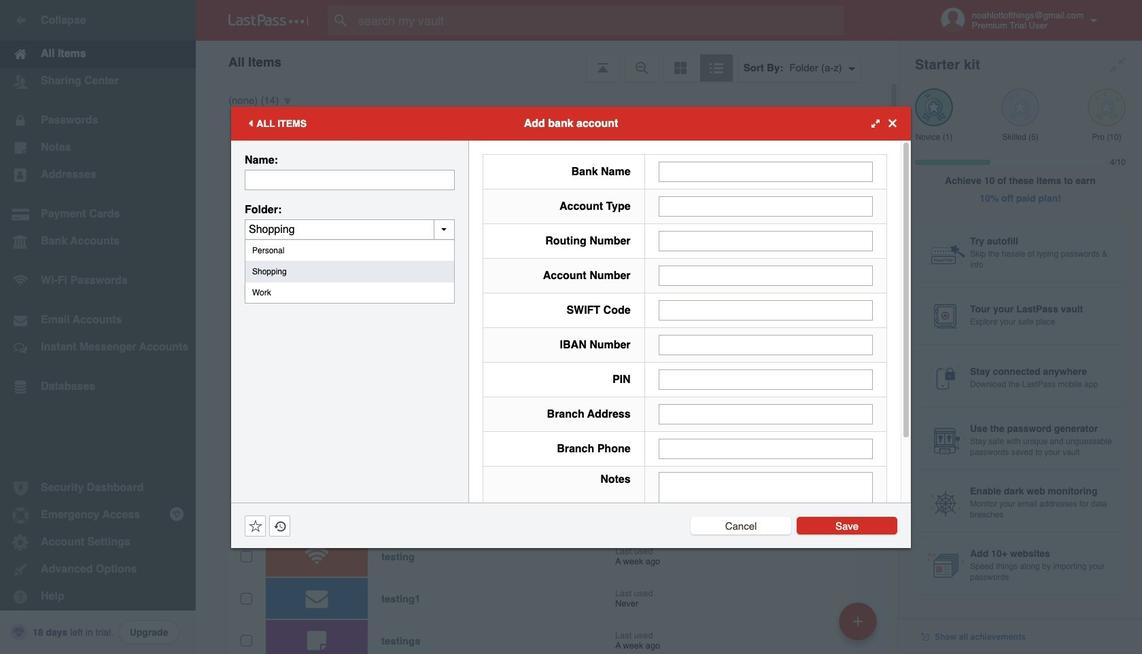 Task type: locate. For each thing, give the bounding box(es) containing it.
dialog
[[231, 106, 911, 565]]

new item navigation
[[834, 599, 885, 655]]

lastpass image
[[229, 14, 309, 27]]

Search search field
[[328, 5, 871, 35]]

vault options navigation
[[196, 41, 899, 82]]

None text field
[[659, 162, 873, 182], [245, 170, 455, 190], [659, 196, 873, 217], [245, 219, 455, 240], [659, 231, 873, 251], [659, 266, 873, 286], [659, 335, 873, 355], [659, 370, 873, 390], [659, 162, 873, 182], [245, 170, 455, 190], [659, 196, 873, 217], [245, 219, 455, 240], [659, 231, 873, 251], [659, 266, 873, 286], [659, 335, 873, 355], [659, 370, 873, 390]]

None text field
[[659, 300, 873, 321], [659, 404, 873, 425], [659, 439, 873, 459], [659, 472, 873, 557], [659, 300, 873, 321], [659, 404, 873, 425], [659, 439, 873, 459], [659, 472, 873, 557]]

search my vault text field
[[328, 5, 871, 35]]



Task type: vqa. For each thing, say whether or not it's contained in the screenshot.
the Main content main content
no



Task type: describe. For each thing, give the bounding box(es) containing it.
new item image
[[854, 617, 863, 627]]

main navigation navigation
[[0, 0, 196, 655]]



